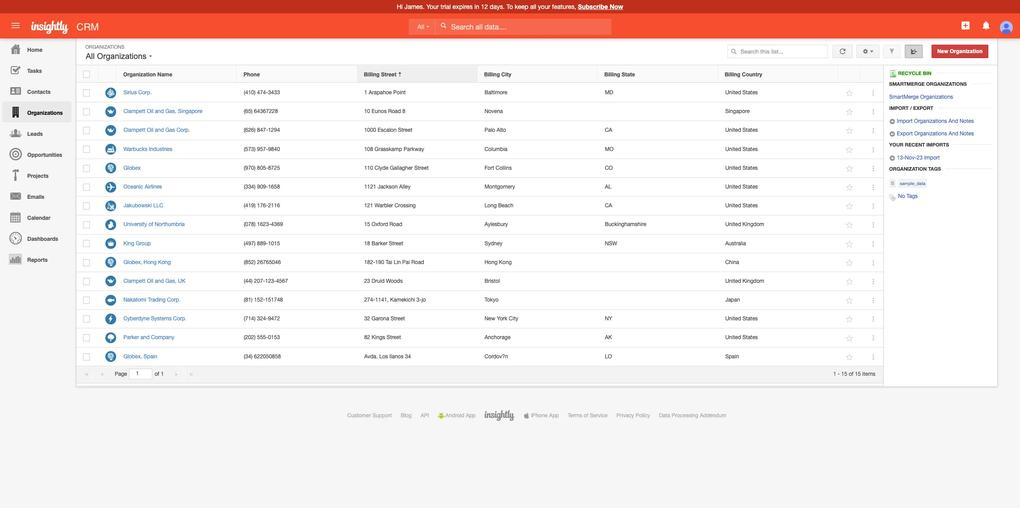 Task type: locate. For each thing, give the bounding box(es) containing it.
ca up mo
[[605, 127, 613, 133]]

new
[[938, 48, 949, 55], [485, 316, 496, 322]]

street inside cell
[[391, 316, 405, 322]]

3 follow image from the top
[[846, 146, 855, 154]]

gas, for uk
[[165, 278, 177, 284]]

road inside cell
[[388, 108, 401, 114]]

los
[[379, 353, 388, 360]]

united states for fort collins
[[726, 165, 758, 171]]

1 vertical spatial ca
[[605, 202, 613, 209]]

1 smartmerge from the top
[[890, 81, 925, 87]]

34
[[405, 353, 411, 360]]

notifications image
[[981, 20, 992, 31]]

2 vertical spatial import
[[925, 155, 940, 161]]

corp. right systems
[[173, 316, 187, 322]]

1 united states from the top
[[726, 89, 758, 96]]

3-
[[417, 297, 422, 303]]

ca for long beach
[[605, 202, 613, 209]]

united kingdom up japan
[[726, 278, 765, 284]]

(419) 176-2116
[[244, 202, 280, 209]]

1 ca from the top
[[605, 127, 613, 133]]

oil up the warbucks industries link
[[147, 127, 153, 133]]

kingdom up australia
[[743, 221, 765, 228]]

singapore up clampett oil and gas corp. link
[[178, 108, 202, 114]]

warbler
[[375, 202, 393, 209]]

app for iphone app
[[549, 412, 559, 419]]

8
[[403, 108, 406, 114]]

clampett oil and gas corp. link
[[124, 127, 194, 133]]

1 spain from the left
[[144, 353, 157, 360]]

0 vertical spatial kingdom
[[743, 221, 765, 228]]

15 oxford road cell
[[357, 216, 478, 234]]

0 vertical spatial new
[[938, 48, 949, 55]]

anchorage cell
[[478, 329, 598, 347]]

clampett up warbucks
[[124, 127, 145, 133]]

4 united states cell from the top
[[719, 159, 839, 178]]

(626) 847-1294
[[244, 127, 280, 133]]

0 vertical spatial 23
[[917, 155, 923, 161]]

cell up mo cell
[[598, 102, 719, 121]]

road right pai
[[412, 259, 424, 265]]

smartmerge for smartmerge organizations
[[890, 81, 925, 87]]

8 row from the top
[[76, 197, 884, 216]]

and up clampett oil and gas corp. link
[[155, 108, 164, 114]]

street for 18 barker street
[[389, 240, 403, 246]]

2 kingdom from the top
[[743, 278, 765, 284]]

row up fort
[[76, 140, 884, 159]]

0 horizontal spatial new
[[485, 316, 496, 322]]

1 oil from the top
[[147, 108, 153, 114]]

/
[[910, 105, 912, 111]]

montgomery
[[485, 184, 515, 190]]

0 vertical spatial road
[[388, 108, 401, 114]]

corp. right gas
[[177, 127, 190, 133]]

182-
[[364, 259, 375, 265]]

hong up 'bristol'
[[485, 259, 498, 265]]

1 vertical spatial ca cell
[[598, 197, 719, 216]]

app right iphone
[[549, 412, 559, 419]]

0 vertical spatial ca
[[605, 127, 613, 133]]

md
[[605, 89, 614, 96]]

clampett oil and gas, singapore link
[[124, 108, 207, 114]]

1 app from the left
[[466, 412, 476, 419]]

1 united states cell from the top
[[719, 84, 839, 102]]

column header
[[839, 66, 861, 83], [861, 66, 883, 83]]

new left york
[[485, 316, 496, 322]]

oil up clampett oil and gas corp.
[[147, 108, 153, 114]]

oil down "globex, hong kong" link
[[147, 278, 153, 284]]

aylesbury cell
[[478, 216, 598, 234]]

23 left "druid"
[[364, 278, 370, 284]]

row containing globex, hong kong
[[76, 253, 884, 272]]

0 vertical spatial united kingdom cell
[[719, 216, 839, 234]]

2 globex, from the top
[[124, 353, 142, 360]]

ca cell for long beach
[[598, 197, 719, 216]]

organization up sirius corp. link
[[123, 71, 156, 78]]

show list view filters image
[[889, 48, 896, 55]]

13 row from the top
[[76, 291, 884, 310]]

organization down notifications image
[[950, 48, 983, 55]]

city right york
[[509, 316, 519, 322]]

4 billing from the left
[[725, 71, 741, 78]]

1 left -
[[834, 371, 837, 377]]

2 vertical spatial oil
[[147, 278, 153, 284]]

row down columbia
[[76, 159, 884, 178]]

clampett for clampett oil and gas, singapore
[[124, 108, 145, 114]]

united for fort collins
[[726, 165, 741, 171]]

(714) 324-9472 cell
[[237, 310, 357, 329]]

follow image
[[846, 127, 855, 135], [846, 164, 855, 173], [846, 183, 855, 192], [846, 202, 855, 211], [846, 240, 855, 248], [846, 277, 855, 286], [846, 296, 855, 305], [846, 315, 855, 324], [846, 334, 855, 343], [846, 353, 855, 361]]

columbia cell
[[478, 140, 598, 159]]

1 follow image from the top
[[846, 127, 855, 135]]

and for singapore
[[155, 108, 164, 114]]

2 smartmerge from the top
[[890, 94, 919, 100]]

0 vertical spatial clampett
[[124, 108, 145, 114]]

states for new york city
[[743, 316, 758, 322]]

0 vertical spatial united kingdom
[[726, 221, 765, 228]]

1623-
[[257, 221, 271, 228]]

globex, hong kong
[[124, 259, 171, 265]]

3 follow image from the top
[[846, 183, 855, 192]]

1 vertical spatial export
[[897, 131, 913, 137]]

cell for singapore
[[598, 102, 719, 121]]

export down smartmerge organizations
[[914, 105, 934, 111]]

1 horizontal spatial 15
[[842, 371, 848, 377]]

united states cell for columbia
[[719, 140, 839, 159]]

4 follow image from the top
[[846, 202, 855, 211]]

follow image for cordov?n
[[846, 353, 855, 361]]

1 kingdom from the top
[[743, 221, 765, 228]]

1 horizontal spatial organization
[[890, 166, 927, 172]]

sirius
[[124, 89, 137, 96]]

row containing oceanic airlines
[[76, 178, 884, 197]]

projects link
[[2, 164, 71, 185]]

globex, spain link
[[124, 353, 162, 360]]

billing left state
[[605, 71, 620, 78]]

import up tags at the top of the page
[[925, 155, 940, 161]]

avda. los llanos 34 cell
[[357, 347, 478, 366]]

1 gas, from the top
[[165, 108, 177, 114]]

32 garona street cell
[[357, 310, 478, 329]]

ca cell for palo alto
[[598, 121, 719, 140]]

row up 'long'
[[76, 178, 884, 197]]

2 singapore from the left
[[726, 108, 750, 114]]

1121 jackson alley
[[364, 184, 411, 190]]

united states for long beach
[[726, 202, 758, 209]]

corp.
[[138, 89, 152, 96], [177, 127, 190, 133], [167, 297, 181, 303], [173, 316, 187, 322]]

billing left country
[[725, 71, 741, 78]]

all inside button
[[86, 52, 95, 61]]

united states cell for baltimore
[[719, 84, 839, 102]]

1 hong from the left
[[144, 259, 157, 265]]

follow image for fort collins
[[846, 164, 855, 173]]

2 ca cell from the top
[[598, 197, 719, 216]]

spain cell
[[719, 347, 839, 366]]

support
[[373, 412, 392, 419]]

0 vertical spatial your
[[427, 3, 439, 10]]

bristol
[[485, 278, 500, 284]]

4 cell from the top
[[598, 291, 719, 310]]

23 druid woods
[[364, 278, 403, 284]]

clampett oil and gas, singapore
[[124, 108, 202, 114]]

united for anchorage
[[726, 334, 741, 341]]

6 united states from the top
[[726, 202, 758, 209]]

6 states from the top
[[743, 202, 758, 209]]

row down 'bristol'
[[76, 291, 884, 310]]

your left trial
[[427, 3, 439, 10]]

3 states from the top
[[743, 146, 758, 152]]

None checkbox
[[83, 71, 90, 78], [83, 89, 90, 96], [83, 127, 90, 134], [83, 297, 90, 304], [83, 316, 90, 323], [83, 334, 90, 342], [83, 353, 90, 360], [83, 71, 90, 78], [83, 89, 90, 96], [83, 127, 90, 134], [83, 297, 90, 304], [83, 316, 90, 323], [83, 334, 90, 342], [83, 353, 90, 360]]

0 vertical spatial oil
[[147, 108, 153, 114]]

15 left the items
[[855, 371, 861, 377]]

road right oxford
[[390, 221, 402, 228]]

0 horizontal spatial 1
[[161, 371, 164, 377]]

2 vertical spatial clampett
[[124, 278, 145, 284]]

15 right -
[[842, 371, 848, 377]]

street right kings
[[387, 334, 401, 341]]

organizations for import organizations and notes
[[915, 118, 947, 124]]

row
[[76, 66, 883, 83], [76, 84, 884, 102], [76, 102, 884, 121], [76, 121, 884, 140], [76, 140, 884, 159], [76, 159, 884, 178], [76, 178, 884, 197], [76, 197, 884, 216], [76, 216, 884, 234], [76, 234, 884, 253], [76, 253, 884, 272], [76, 272, 884, 291], [76, 291, 884, 310], [76, 310, 884, 329], [76, 329, 884, 347], [76, 347, 884, 366]]

1 vertical spatial clampett
[[124, 127, 145, 133]]

all
[[530, 3, 537, 10]]

16 row from the top
[[76, 347, 884, 366]]

18 barker street cell
[[357, 234, 478, 253]]

1 and from the top
[[949, 118, 959, 124]]

7 united from the top
[[726, 221, 741, 228]]

1 vertical spatial 23
[[364, 278, 370, 284]]

3 united from the top
[[726, 146, 741, 152]]

organizations up export organizations and notes link
[[915, 118, 947, 124]]

hong
[[144, 259, 157, 265], [485, 259, 498, 265]]

king group
[[124, 240, 151, 246]]

23
[[917, 155, 923, 161], [364, 278, 370, 284]]

oceanic airlines link
[[124, 184, 167, 190]]

2 horizontal spatial 1
[[834, 371, 837, 377]]

3 united states from the top
[[726, 146, 758, 152]]

23 up the organization tags
[[917, 155, 923, 161]]

united states for baltimore
[[726, 89, 758, 96]]

12 row from the top
[[76, 272, 884, 291]]

united for baltimore
[[726, 89, 741, 96]]

1 vertical spatial united kingdom cell
[[719, 272, 839, 291]]

1 horizontal spatial all
[[418, 23, 425, 30]]

2 states from the top
[[743, 127, 758, 133]]

6 row from the top
[[76, 159, 884, 178]]

1 billing from the left
[[364, 71, 380, 78]]

kong down sydney
[[499, 259, 512, 265]]

notes down import organizations and notes
[[960, 131, 974, 137]]

city up baltimore
[[502, 71, 512, 78]]

and up trading
[[155, 278, 164, 284]]

and for import organizations and notes
[[949, 118, 959, 124]]

1 states from the top
[[743, 89, 758, 96]]

row up novena
[[76, 84, 884, 102]]

organizations down smartmerge organizations on the right top of page
[[921, 94, 954, 100]]

1 vertical spatial gas,
[[165, 278, 177, 284]]

row up cordov?n
[[76, 329, 884, 347]]

navigation
[[0, 38, 71, 269]]

united kingdom cell up china cell
[[719, 216, 839, 234]]

176-
[[257, 202, 268, 209]]

notes for export organizations and notes
[[960, 131, 974, 137]]

8725
[[268, 165, 280, 171]]

0 horizontal spatial 15
[[364, 221, 370, 228]]

(714) 324-9472
[[244, 316, 280, 322]]

4 united states from the top
[[726, 165, 758, 171]]

avda.
[[364, 353, 378, 360]]

globex, for globex, hong kong
[[124, 259, 142, 265]]

1 row from the top
[[76, 66, 883, 83]]

import right circle arrow right icon
[[897, 118, 913, 124]]

row group containing sirius corp.
[[76, 84, 884, 366]]

110 clyde gallagher street cell
[[357, 159, 478, 178]]

ca cell up the buckinghamshire
[[598, 197, 719, 216]]

street up 1 arapahoe point
[[381, 71, 397, 78]]

2 oil from the top
[[147, 127, 153, 133]]

row up aylesbury
[[76, 197, 884, 216]]

1 horizontal spatial export
[[914, 105, 934, 111]]

1 horizontal spatial your
[[890, 142, 904, 148]]

0 horizontal spatial hong
[[144, 259, 157, 265]]

new inside cell
[[485, 316, 496, 322]]

al cell
[[598, 178, 719, 197]]

singapore down "billing country"
[[726, 108, 750, 114]]

0 horizontal spatial 23
[[364, 278, 370, 284]]

cell
[[598, 102, 719, 121], [598, 253, 719, 272], [598, 272, 719, 291], [598, 291, 719, 310]]

united states cell for long beach
[[719, 197, 839, 216]]

0 vertical spatial and
[[949, 118, 959, 124]]

0 horizontal spatial spain
[[144, 353, 157, 360]]

montgomery cell
[[478, 178, 598, 197]]

export
[[914, 105, 934, 111], [897, 131, 913, 137]]

kingdom
[[743, 221, 765, 228], [743, 278, 765, 284]]

calendar
[[27, 214, 50, 221]]

1 vertical spatial oil
[[147, 127, 153, 133]]

2 gas, from the top
[[165, 278, 177, 284]]

gas, left uk
[[165, 278, 177, 284]]

10 follow image from the top
[[846, 353, 855, 361]]

6 united states cell from the top
[[719, 197, 839, 216]]

spain inside cell
[[726, 353, 739, 360]]

(497) 889-1015
[[244, 240, 280, 246]]

1 united kingdom cell from the top
[[719, 216, 839, 234]]

circle arrow right image
[[890, 118, 896, 125]]

2 row from the top
[[76, 84, 884, 102]]

follow image for long beach
[[846, 202, 855, 211]]

sirius corp. link
[[124, 89, 156, 96]]

5 states from the top
[[743, 184, 758, 190]]

1 clampett from the top
[[124, 108, 145, 114]]

(626)
[[244, 127, 256, 133]]

2 ca from the top
[[605, 202, 613, 209]]

follow image for mo
[[846, 146, 855, 154]]

3 cell from the top
[[598, 272, 719, 291]]

notes up export organizations and notes
[[960, 118, 974, 124]]

2 app from the left
[[549, 412, 559, 419]]

circle arrow left image
[[890, 131, 896, 137]]

9 row from the top
[[76, 216, 884, 234]]

cyberdyne systems corp. link
[[124, 316, 191, 322]]

1 vertical spatial smartmerge
[[890, 94, 919, 100]]

1 horizontal spatial spain
[[726, 353, 739, 360]]

1 vertical spatial road
[[390, 221, 402, 228]]

australia cell
[[719, 234, 839, 253]]

0 vertical spatial all
[[418, 23, 425, 30]]

cell up ak cell
[[598, 291, 719, 310]]

organizations up all organizations
[[85, 44, 124, 50]]

1 follow image from the top
[[846, 89, 855, 97]]

2 united states cell from the top
[[719, 121, 839, 140]]

united states for columbia
[[726, 146, 758, 152]]

import left /
[[890, 105, 909, 111]]

clampett
[[124, 108, 145, 114], [124, 127, 145, 133], [124, 278, 145, 284]]

1 vertical spatial and
[[949, 131, 959, 137]]

8 united states cell from the top
[[719, 329, 839, 347]]

globex, for globex, spain
[[124, 353, 142, 360]]

co cell
[[598, 159, 719, 178]]

blog link
[[401, 412, 412, 419]]

and for export organizations and notes
[[949, 131, 959, 137]]

globex,
[[124, 259, 142, 265], [124, 353, 142, 360]]

3 row from the top
[[76, 102, 884, 121]]

cell up ny cell
[[598, 272, 719, 291]]

clampett down sirius corp.
[[124, 108, 145, 114]]

5 united states from the top
[[726, 184, 758, 190]]

(65)
[[244, 108, 253, 114]]

2 billing from the left
[[484, 71, 500, 78]]

organizations up the organization name
[[97, 52, 147, 61]]

11 row from the top
[[76, 253, 884, 272]]

1 horizontal spatial singapore
[[726, 108, 750, 114]]

clampett up nakatomi
[[124, 278, 145, 284]]

0 vertical spatial globex,
[[124, 259, 142, 265]]

1 vertical spatial united kingdom
[[726, 278, 765, 284]]

1 left 'arapahoe'
[[364, 89, 367, 96]]

kingdom down china cell
[[743, 278, 765, 284]]

2 follow image from the top
[[846, 164, 855, 173]]

row containing parker and company
[[76, 329, 884, 347]]

108
[[364, 146, 373, 152]]

1 notes from the top
[[960, 118, 974, 124]]

jo
[[422, 297, 426, 303]]

long
[[485, 202, 497, 209]]

2 clampett from the top
[[124, 127, 145, 133]]

4 united from the top
[[726, 165, 741, 171]]

nsw
[[605, 240, 617, 246]]

1 horizontal spatial kong
[[499, 259, 512, 265]]

follow image
[[846, 89, 855, 97], [846, 108, 855, 116], [846, 146, 855, 154], [846, 221, 855, 229], [846, 259, 855, 267]]

0 vertical spatial import
[[890, 105, 909, 111]]

projects
[[27, 172, 49, 179]]

tokyo cell
[[478, 291, 598, 310]]

ca cell up co cell
[[598, 121, 719, 140]]

10 united from the top
[[726, 334, 741, 341]]

row up palo
[[76, 102, 884, 121]]

23 inside "link"
[[917, 155, 923, 161]]

4 states from the top
[[743, 165, 758, 171]]

1 vertical spatial your
[[890, 142, 904, 148]]

palo alto cell
[[478, 121, 598, 140]]

buckinghamshire cell
[[598, 216, 719, 234]]

1 vertical spatial globex,
[[124, 353, 142, 360]]

10 row from the top
[[76, 234, 884, 253]]

united kingdom
[[726, 221, 765, 228], [726, 278, 765, 284]]

policy
[[636, 412, 650, 419]]

121 warbler crossing cell
[[357, 197, 478, 216]]

features,
[[552, 3, 576, 10]]

imports
[[927, 142, 950, 148]]

4369
[[271, 221, 283, 228]]

and right parker at the left bottom of the page
[[141, 334, 150, 341]]

5 follow image from the top
[[846, 259, 855, 267]]

privacy
[[617, 412, 634, 419]]

4 follow image from the top
[[846, 221, 855, 229]]

1 globex, from the top
[[124, 259, 142, 265]]

None checkbox
[[83, 108, 90, 115], [83, 146, 90, 153], [83, 165, 90, 172], [83, 184, 90, 191], [83, 202, 90, 210], [83, 221, 90, 228], [83, 240, 90, 247], [83, 259, 90, 266], [83, 278, 90, 285], [83, 108, 90, 115], [83, 146, 90, 153], [83, 165, 90, 172], [83, 184, 90, 191], [83, 202, 90, 210], [83, 221, 90, 228], [83, 240, 90, 247], [83, 259, 90, 266], [83, 278, 90, 285]]

globex, down king
[[124, 259, 142, 265]]

ny cell
[[598, 310, 719, 329]]

all for all
[[418, 23, 425, 30]]

united states for palo alto
[[726, 127, 758, 133]]

corp. right sirius
[[138, 89, 152, 96]]

0 vertical spatial ca cell
[[598, 121, 719, 140]]

nsw cell
[[598, 234, 719, 253]]

1 kong from the left
[[158, 259, 171, 265]]

japan
[[726, 297, 740, 303]]

row containing clampett oil and gas, singapore
[[76, 102, 884, 121]]

baltimore
[[485, 89, 508, 96]]

1 vertical spatial notes
[[960, 131, 974, 137]]

row up 'bristol'
[[76, 253, 884, 272]]

all link
[[409, 19, 436, 35]]

api
[[421, 412, 429, 419]]

and for uk
[[155, 278, 164, 284]]

0 horizontal spatial app
[[466, 412, 476, 419]]

united kingdom up australia
[[726, 221, 765, 228]]

lo
[[605, 353, 612, 360]]

gas, up gas
[[165, 108, 177, 114]]

export right circle arrow left icon
[[897, 131, 913, 137]]

all down crm
[[86, 52, 95, 61]]

5 follow image from the top
[[846, 240, 855, 248]]

1 vertical spatial kingdom
[[743, 278, 765, 284]]

1 right '1' field
[[161, 371, 164, 377]]

9 follow image from the top
[[846, 334, 855, 343]]

customer support link
[[348, 412, 392, 419]]

all for all organizations
[[86, 52, 95, 61]]

(202) 555-0153
[[244, 334, 280, 341]]

united kingdom cell for bristol
[[719, 272, 839, 291]]

ca cell
[[598, 121, 719, 140], [598, 197, 719, 216]]

globex, spain
[[124, 353, 157, 360]]

0 vertical spatial smartmerge
[[890, 81, 925, 87]]

1 vertical spatial import
[[897, 118, 913, 124]]

app for android app
[[466, 412, 476, 419]]

5 row from the top
[[76, 140, 884, 159]]

billing up baltimore
[[484, 71, 500, 78]]

7 row from the top
[[76, 178, 884, 197]]

1121
[[364, 184, 376, 190]]

of
[[149, 221, 153, 228], [155, 371, 159, 377], [849, 371, 854, 377], [584, 412, 589, 419]]

0 horizontal spatial export
[[897, 131, 913, 137]]

2 united kingdom cell from the top
[[719, 272, 839, 291]]

university of northumbria
[[124, 221, 185, 228]]

3 billing from the left
[[605, 71, 620, 78]]

1000
[[364, 127, 376, 133]]

app right "android"
[[466, 412, 476, 419]]

column header down cog icon
[[861, 66, 883, 83]]

cell down buckinghamshire cell
[[598, 253, 719, 272]]

road
[[388, 108, 401, 114], [390, 221, 402, 228], [412, 259, 424, 265]]

row down tokyo
[[76, 310, 884, 329]]

2 horizontal spatial 15
[[855, 371, 861, 377]]

row containing globex, spain
[[76, 347, 884, 366]]

your down circle arrow left icon
[[890, 142, 904, 148]]

0 horizontal spatial singapore
[[178, 108, 202, 114]]

clampett for clampett oil and gas corp.
[[124, 127, 145, 133]]

152-
[[254, 297, 265, 303]]

4 row from the top
[[76, 121, 884, 140]]

row group
[[76, 84, 884, 366]]

5 united from the top
[[726, 184, 741, 190]]

1 horizontal spatial 1
[[364, 89, 367, 96]]

82
[[364, 334, 370, 341]]

smartmerge down recycle
[[890, 81, 925, 87]]

organizations down the import organizations and notes link
[[915, 131, 948, 137]]

2 hong from the left
[[485, 259, 498, 265]]

organizations up the leads link
[[27, 109, 63, 116]]

billing for billing street
[[364, 71, 380, 78]]

1 vertical spatial new
[[485, 316, 496, 322]]

smartmerge
[[890, 81, 925, 87], [890, 94, 919, 100]]

follow image for montgomery
[[846, 183, 855, 192]]

15 left oxford
[[364, 221, 370, 228]]

8 states from the top
[[743, 334, 758, 341]]

(497) 889-1015 cell
[[237, 234, 357, 253]]

nakatomi trading corp.
[[124, 297, 181, 303]]

alley
[[399, 184, 411, 190]]

united states cell for anchorage
[[719, 329, 839, 347]]

follow image for buckinghamshire
[[846, 221, 855, 229]]

5 united states cell from the top
[[719, 178, 839, 197]]

globex, down parker at the left bottom of the page
[[124, 353, 142, 360]]

(852) 26765046 cell
[[237, 253, 357, 272]]

street right garona
[[391, 316, 405, 322]]

import for import organizations and notes
[[897, 118, 913, 124]]

organizations inside button
[[97, 52, 147, 61]]

row down anchorage
[[76, 347, 884, 366]]

0 vertical spatial notes
[[960, 118, 974, 124]]

2 horizontal spatial organization
[[950, 48, 983, 55]]

2 and from the top
[[949, 131, 959, 137]]

billing up 'arapahoe'
[[364, 71, 380, 78]]

1 united from the top
[[726, 89, 741, 96]]

1 ca cell from the top
[[598, 121, 719, 140]]

1 cell from the top
[[598, 102, 719, 121]]

1 inside cell
[[364, 89, 367, 96]]

jakubowski llc
[[124, 202, 163, 209]]

2116
[[268, 202, 280, 209]]

1 vertical spatial city
[[509, 316, 519, 322]]

0 vertical spatial organization
[[950, 48, 983, 55]]

7 follow image from the top
[[846, 296, 855, 305]]

pai
[[402, 259, 410, 265]]

road left 8
[[388, 108, 401, 114]]

1 vertical spatial organization
[[123, 71, 156, 78]]

1 horizontal spatial 23
[[917, 155, 923, 161]]

7 united states cell from the top
[[719, 310, 839, 329]]

street right escalon
[[398, 127, 413, 133]]

united kingdom for aylesbury
[[726, 221, 765, 228]]

clampett oil and gas corp.
[[124, 127, 190, 133]]

0 horizontal spatial organization
[[123, 71, 156, 78]]

oil for clampett oil and gas, singapore
[[147, 108, 153, 114]]

street right barker
[[389, 240, 403, 246]]

0 horizontal spatial your
[[427, 3, 439, 10]]

8 united from the top
[[726, 278, 741, 284]]

united kingdom cell down 'australia' 'cell' on the right top of the page
[[719, 272, 839, 291]]

follow image for new york city
[[846, 315, 855, 324]]

4567
[[276, 278, 288, 284]]

14 row from the top
[[76, 310, 884, 329]]

1 horizontal spatial new
[[938, 48, 949, 55]]

1 horizontal spatial app
[[549, 412, 559, 419]]

and left gas
[[155, 127, 164, 133]]

follow image for md
[[846, 89, 855, 97]]

3 oil from the top
[[147, 278, 153, 284]]

row containing clampett oil and gas, uk
[[76, 272, 884, 291]]

1 united kingdom from the top
[[726, 221, 765, 228]]

smartmerge for smartmerge organizations
[[890, 94, 919, 100]]

2 kong from the left
[[499, 259, 512, 265]]

iphone
[[531, 412, 548, 419]]

united for montgomery
[[726, 184, 741, 190]]

united states for anchorage
[[726, 334, 758, 341]]

smartmerge up /
[[890, 94, 919, 100]]

and for corp.
[[155, 127, 164, 133]]

bin
[[923, 70, 932, 76]]

university
[[124, 221, 147, 228]]

tokyo
[[485, 297, 499, 303]]

2 vertical spatial organization
[[890, 166, 927, 172]]

all down the james.
[[418, 23, 425, 30]]

7 states from the top
[[743, 316, 758, 322]]

united states cell
[[719, 84, 839, 102], [719, 121, 839, 140], [719, 140, 839, 159], [719, 159, 839, 178], [719, 178, 839, 197], [719, 197, 839, 216], [719, 310, 839, 329], [719, 329, 839, 347]]

7 united states from the top
[[726, 316, 758, 322]]

1 vertical spatial all
[[86, 52, 95, 61]]

2 united from the top
[[726, 127, 741, 133]]

hong up clampett oil and gas, uk
[[144, 259, 157, 265]]

organization down nov-
[[890, 166, 927, 172]]

6 follow image from the top
[[846, 277, 855, 286]]

row down 'long'
[[76, 216, 884, 234]]

0 horizontal spatial all
[[86, 52, 95, 61]]

row containing king group
[[76, 234, 884, 253]]

united kingdom cell
[[719, 216, 839, 234], [719, 272, 839, 291]]

2 cell from the top
[[598, 253, 719, 272]]

0 horizontal spatial kong
[[158, 259, 171, 265]]

street
[[381, 71, 397, 78], [398, 127, 413, 133], [414, 165, 429, 171], [389, 240, 403, 246], [391, 316, 405, 322], [387, 334, 401, 341]]

1 horizontal spatial hong
[[485, 259, 498, 265]]

united for long beach
[[726, 202, 741, 209]]

108 grasskamp parkway cell
[[357, 140, 478, 159]]

kong up clampett oil and gas, uk 'link'
[[158, 259, 171, 265]]

0 vertical spatial gas,
[[165, 108, 177, 114]]

15 row from the top
[[76, 329, 884, 347]]



Task type: vqa. For each thing, say whether or not it's contained in the screenshot.
the bwhite@boganinc.com cell
no



Task type: describe. For each thing, give the bounding box(es) containing it.
follow image for tokyo
[[846, 296, 855, 305]]

row containing warbucks industries
[[76, 140, 884, 159]]

reports
[[27, 256, 48, 263]]

navigation containing home
[[0, 38, 71, 269]]

follow image for anchorage
[[846, 334, 855, 343]]

oceanic
[[124, 184, 143, 190]]

(65) 64367228 cell
[[237, 102, 357, 121]]

nov-
[[905, 155, 917, 161]]

new for new organization
[[938, 48, 949, 55]]

207-
[[254, 278, 265, 284]]

states for columbia
[[743, 146, 758, 152]]

row containing cyberdyne systems corp.
[[76, 310, 884, 329]]

82 kings street cell
[[357, 329, 478, 347]]

kong inside cell
[[499, 259, 512, 265]]

clampett oil and gas, uk
[[124, 278, 185, 284]]

items
[[863, 371, 876, 377]]

2 vertical spatial road
[[412, 259, 424, 265]]

show sidebar image
[[911, 48, 917, 55]]

(34) 622050858 cell
[[237, 347, 357, 366]]

united for columbia
[[726, 146, 741, 152]]

2 follow image from the top
[[846, 108, 855, 116]]

united for palo alto
[[726, 127, 741, 133]]

182-190 tai lin pai road cell
[[357, 253, 478, 272]]

leads link
[[2, 122, 71, 143]]

tasks
[[27, 67, 42, 74]]

10 eunos road 8 cell
[[357, 102, 478, 121]]

palo alto
[[485, 127, 506, 133]]

(573) 957-9840 cell
[[237, 140, 357, 159]]

james.
[[405, 3, 425, 10]]

new for new york city
[[485, 316, 496, 322]]

keep
[[515, 3, 529, 10]]

(419) 176-2116 cell
[[237, 197, 357, 216]]

12
[[481, 3, 488, 10]]

service
[[590, 412, 608, 419]]

aylesbury
[[485, 221, 508, 228]]

151748
[[265, 297, 283, 303]]

city inside cell
[[509, 316, 519, 322]]

clampett for clampett oil and gas, uk
[[124, 278, 145, 284]]

sydney cell
[[478, 234, 598, 253]]

united kingdom cell for aylesbury
[[719, 216, 839, 234]]

1 arapahoe point cell
[[357, 84, 478, 102]]

(970) 805-8725 cell
[[237, 159, 357, 178]]

of right -
[[849, 371, 854, 377]]

1000 escalon street cell
[[357, 121, 478, 140]]

bristol cell
[[478, 272, 598, 291]]

cell for china
[[598, 253, 719, 272]]

clyde
[[375, 165, 389, 171]]

united states cell for palo alto
[[719, 121, 839, 140]]

gas, for singapore
[[165, 108, 177, 114]]

13-
[[897, 155, 905, 161]]

row containing organization name
[[76, 66, 883, 83]]

(970) 805-8725
[[244, 165, 280, 171]]

country
[[742, 71, 763, 78]]

kingdom for aylesbury
[[743, 221, 765, 228]]

(334)
[[244, 184, 256, 190]]

sample_data link
[[899, 179, 928, 188]]

barker
[[372, 240, 388, 246]]

(078)
[[244, 221, 256, 228]]

of right university
[[149, 221, 153, 228]]

(078) 1623-4369 cell
[[237, 216, 357, 234]]

your inside hi james. your trial expires in 12 days. to keep all your features, subscribe now
[[427, 3, 439, 10]]

182-190 tai lin pai road
[[364, 259, 424, 265]]

organizations
[[927, 81, 967, 87]]

states for palo alto
[[743, 127, 758, 133]]

(44)
[[244, 278, 253, 284]]

(81)
[[244, 297, 253, 303]]

(81) 152-151748 cell
[[237, 291, 357, 310]]

subscribe now link
[[578, 3, 624, 10]]

row containing globex
[[76, 159, 884, 178]]

kamekichi
[[390, 297, 415, 303]]

64367228
[[254, 108, 278, 114]]

cell for united kingdom
[[598, 272, 719, 291]]

(410) 474-3433 cell
[[237, 84, 357, 102]]

united states cell for fort collins
[[719, 159, 839, 178]]

states for anchorage
[[743, 334, 758, 341]]

1 singapore from the left
[[178, 108, 202, 114]]

(626) 847-1294 cell
[[237, 121, 357, 140]]

parker
[[124, 334, 139, 341]]

hong kong cell
[[478, 253, 598, 272]]

android
[[446, 412, 465, 419]]

road for eunos
[[388, 108, 401, 114]]

organizations link
[[2, 101, 71, 122]]

fort collins cell
[[478, 159, 598, 178]]

singapore cell
[[719, 102, 839, 121]]

oil for clampett oil and gas corp.
[[147, 127, 153, 133]]

dashboards
[[27, 235, 58, 242]]

lo cell
[[598, 347, 719, 366]]

sample_data
[[900, 181, 926, 186]]

circle arrow right image
[[890, 155, 896, 161]]

collins
[[496, 165, 512, 171]]

32 garona street
[[364, 316, 405, 322]]

follow image for sydney
[[846, 240, 855, 248]]

no tags link
[[899, 193, 918, 199]]

search image
[[731, 48, 737, 55]]

import inside "link"
[[925, 155, 940, 161]]

billing for billing city
[[484, 71, 500, 78]]

1 - 15 of 15 items
[[834, 371, 876, 377]]

1 for 1 arapahoe point
[[364, 89, 367, 96]]

110
[[364, 165, 373, 171]]

states for baltimore
[[743, 89, 758, 96]]

of right terms
[[584, 412, 589, 419]]

king group link
[[124, 240, 155, 246]]

crossing
[[395, 202, 416, 209]]

import for import / export
[[890, 105, 909, 111]]

cordov?n cell
[[478, 347, 598, 366]]

phone
[[244, 71, 260, 78]]

opportunities link
[[2, 143, 71, 164]]

now
[[610, 3, 624, 10]]

0 vertical spatial export
[[914, 105, 934, 111]]

eunos
[[372, 108, 387, 114]]

united states for new york city
[[726, 316, 758, 322]]

notes for import organizations and notes
[[960, 118, 974, 124]]

organizations for export organizations and notes
[[915, 131, 948, 137]]

18 barker street
[[364, 240, 403, 246]]

nakatomi trading corp. link
[[124, 297, 185, 303]]

15 inside cell
[[364, 221, 370, 228]]

kingdom for bristol
[[743, 278, 765, 284]]

billing state
[[605, 71, 635, 78]]

23 druid woods cell
[[357, 272, 478, 291]]

1121 jackson alley cell
[[357, 178, 478, 197]]

united for new york city
[[726, 316, 741, 322]]

909-
[[257, 184, 268, 190]]

novena cell
[[478, 102, 598, 121]]

organizations inside navigation
[[27, 109, 63, 116]]

23 inside cell
[[364, 278, 370, 284]]

smartmerge organizations link
[[890, 94, 954, 100]]

states for montgomery
[[743, 184, 758, 190]]

s
[[891, 180, 895, 186]]

organization name
[[123, 71, 172, 78]]

ca for palo alto
[[605, 127, 613, 133]]

united states for montgomery
[[726, 184, 758, 190]]

2 column header from the left
[[861, 66, 883, 83]]

13-nov-23 import link
[[890, 155, 940, 161]]

baltimore cell
[[478, 84, 598, 102]]

united states cell for new york city
[[719, 310, 839, 329]]

(714)
[[244, 316, 256, 322]]

road for oxford
[[390, 221, 402, 228]]

singapore inside cell
[[726, 108, 750, 114]]

hi
[[397, 3, 403, 10]]

jakubowski
[[124, 202, 152, 209]]

lin
[[394, 259, 401, 265]]

organization for organization tags
[[890, 166, 927, 172]]

1 for 1 - 15 of 15 items
[[834, 371, 837, 377]]

9840
[[268, 146, 280, 152]]

university of northumbria link
[[124, 221, 189, 228]]

(202)
[[244, 334, 256, 341]]

days.
[[490, 3, 505, 10]]

organization for organization name
[[123, 71, 156, 78]]

274-1141, kamekichi 3-jo cell
[[357, 291, 478, 310]]

(202) 555-0153 cell
[[237, 329, 357, 347]]

follow image for palo alto
[[846, 127, 855, 135]]

united kingdom for bristol
[[726, 278, 765, 284]]

emails
[[27, 193, 44, 200]]

hong inside cell
[[485, 259, 498, 265]]

fort
[[485, 165, 494, 171]]

(334) 909-1658
[[244, 184, 280, 190]]

united for aylesbury
[[726, 221, 741, 228]]

Search all data.... text field
[[436, 19, 612, 35]]

states for fort collins
[[743, 165, 758, 171]]

corp. right trading
[[167, 297, 181, 303]]

reports link
[[2, 248, 71, 269]]

states for long beach
[[743, 202, 758, 209]]

white image
[[441, 22, 447, 29]]

japan cell
[[719, 291, 839, 310]]

1294
[[268, 127, 280, 133]]

billing for billing state
[[605, 71, 620, 78]]

10
[[364, 108, 370, 114]]

row containing jakubowski llc
[[76, 197, 884, 216]]

mo cell
[[598, 140, 719, 159]]

108 grasskamp parkway
[[364, 146, 424, 152]]

1 column header from the left
[[839, 66, 861, 83]]

(44) 207-123-4567 cell
[[237, 272, 357, 291]]

buckinghamshire
[[605, 221, 647, 228]]

street down 108 grasskamp parkway cell
[[414, 165, 429, 171]]

of right '1' field
[[155, 371, 159, 377]]

1015
[[268, 240, 280, 246]]

long beach cell
[[478, 197, 598, 216]]

android app link
[[438, 412, 476, 419]]

china cell
[[719, 253, 839, 272]]

md cell
[[598, 84, 719, 102]]

row containing clampett oil and gas corp.
[[76, 121, 884, 140]]

1 field
[[130, 369, 152, 379]]

refresh list image
[[839, 48, 847, 55]]

957-
[[257, 146, 268, 152]]

privacy policy
[[617, 412, 650, 419]]

0 vertical spatial city
[[502, 71, 512, 78]]

recent
[[905, 142, 925, 148]]

cell for japan
[[598, 291, 719, 310]]

organizations for all organizations
[[97, 52, 147, 61]]

Search this list... text field
[[728, 45, 829, 58]]

llanos
[[390, 353, 404, 360]]

cyberdyne
[[124, 316, 150, 322]]

1658
[[268, 184, 280, 190]]

street for 32 garona street
[[391, 316, 405, 322]]

novena
[[485, 108, 503, 114]]

cog image
[[863, 48, 869, 55]]

billing for billing country
[[725, 71, 741, 78]]

processing
[[672, 412, 699, 419]]

gallagher
[[390, 165, 413, 171]]

street for 82 kings street
[[387, 334, 401, 341]]

export organizations and notes
[[896, 131, 974, 137]]

row containing university of northumbria
[[76, 216, 884, 234]]

row containing sirius corp.
[[76, 84, 884, 102]]

new york city cell
[[478, 310, 598, 329]]

ak cell
[[598, 329, 719, 347]]

follow image for bristol
[[846, 277, 855, 286]]

oil for clampett oil and gas, uk
[[147, 278, 153, 284]]

row containing nakatomi trading corp.
[[76, 291, 884, 310]]

united states cell for montgomery
[[719, 178, 839, 197]]

united for bristol
[[726, 278, 741, 284]]

(334) 909-1658 cell
[[237, 178, 357, 197]]

organizations for smartmerge organizations
[[921, 94, 954, 100]]

622050858
[[254, 353, 281, 360]]



